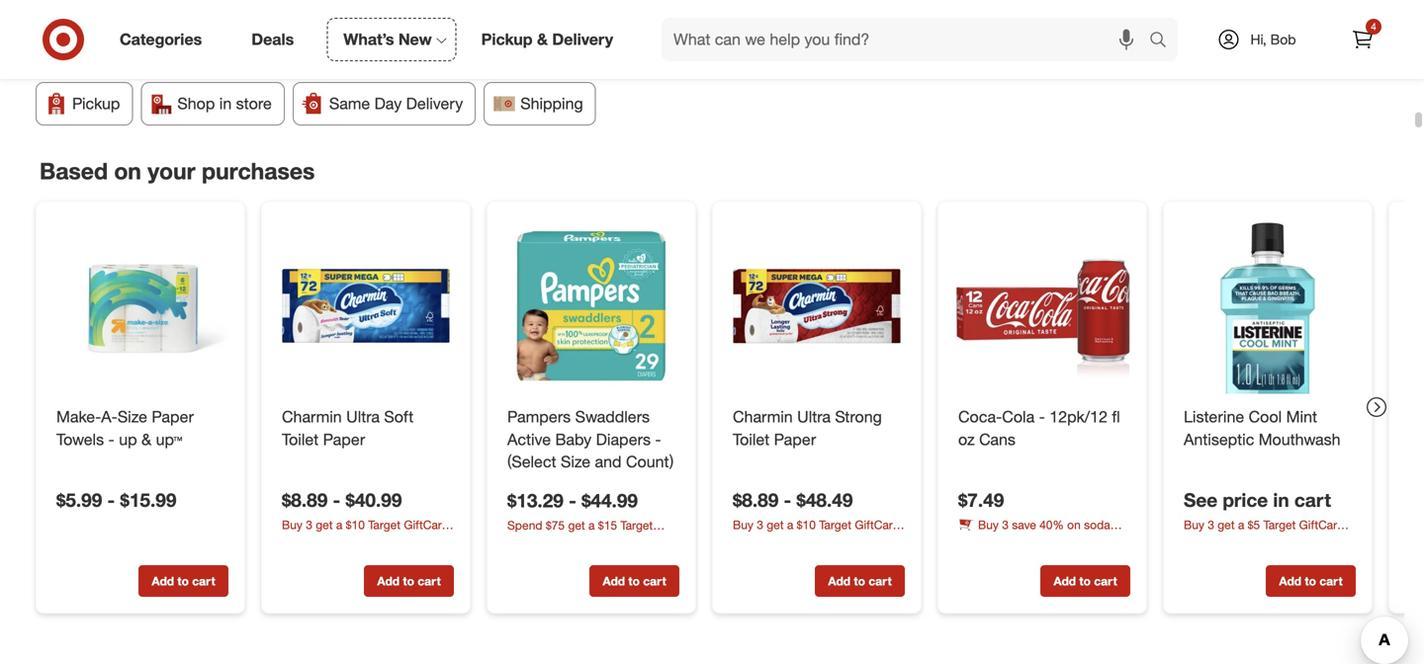 Task type: describe. For each thing, give the bounding box(es) containing it.
**some restrictions apply. link
[[119, 0, 1306, 42]]

toilet for $8.89 - $40.99
[[282, 430, 319, 450]]

towels
[[56, 430, 104, 450]]

pickup for pickup & delivery
[[481, 30, 533, 49]]

4 link
[[1342, 18, 1385, 61]]

target
[[621, 518, 653, 533]]

diapers
[[596, 430, 651, 450]]

make-a-size paper towels - up & up™
[[56, 408, 194, 450]]

soft
[[384, 408, 414, 427]]

categories link
[[103, 18, 227, 61]]

charmin ultra strong toilet paper link
[[733, 406, 901, 451]]

deals link
[[235, 18, 319, 61]]

& inside $13.29 - $44.99 spend $75 get a $15 target giftcard on diapers & wipes
[[616, 535, 623, 550]]

based
[[40, 157, 108, 185]]

**some
[[214, 12, 251, 26]]

coca-cola - 12pk/12 fl oz cans link
[[959, 406, 1127, 451]]

$13.29
[[508, 490, 564, 513]]

based on your purchases
[[40, 157, 315, 185]]

same
[[329, 94, 370, 113]]

shop in store
[[177, 94, 272, 113]]

$8.89 for $8.89 - $48.49
[[733, 489, 779, 512]]

charmin ultra strong toilet paper
[[733, 408, 882, 450]]

cans
[[980, 430, 1016, 450]]

giftcard
[[508, 535, 552, 550]]

charmin ultra soft toilet paper
[[282, 408, 414, 450]]

pickup for pickup
[[72, 94, 120, 113]]

your
[[148, 157, 195, 185]]

cola
[[1003, 408, 1035, 427]]

4
[[1371, 20, 1377, 33]]

$75
[[546, 518, 565, 533]]

get
[[568, 518, 585, 533]]

a
[[589, 518, 595, 533]]

shop
[[177, 94, 215, 113]]

add to cart button for $7.49
[[1041, 566, 1131, 598]]

toilet for $8.89 - $48.49
[[733, 430, 770, 450]]

same day delivery button
[[293, 82, 476, 126]]

purchases
[[202, 157, 315, 185]]

pickup & delivery
[[481, 30, 613, 49]]

see price in cart
[[1184, 489, 1332, 512]]

wipes
[[626, 535, 658, 550]]

cart for $13.29 - $44.99
[[643, 574, 667, 589]]

count)
[[626, 453, 674, 472]]

and
[[595, 453, 622, 472]]

pickup & delivery link
[[465, 18, 638, 61]]

cart for $7.49
[[1094, 574, 1118, 589]]

add to cart button for see price in cart
[[1266, 566, 1356, 598]]

- inside $13.29 - $44.99 spend $75 get a $15 target giftcard on diapers & wipes
[[569, 490, 577, 513]]

cool
[[1249, 408, 1282, 427]]

categories
[[120, 30, 202, 49]]

to for $8.89 - $40.99
[[403, 574, 414, 589]]

add to cart button for $13.29 - $44.99
[[590, 566, 680, 598]]

listerine cool mint antiseptic mouthwash link
[[1184, 406, 1352, 451]]

cart for $8.89 - $40.99
[[418, 574, 441, 589]]

deals
[[252, 30, 294, 49]]

- inside the pampers swaddlers active baby diapers - (select size and count)
[[655, 430, 662, 450]]

coca-
[[959, 408, 1003, 427]]

make-a-size paper towels - up & up™ link
[[56, 406, 225, 451]]

add to cart for $8.89 - $48.49
[[828, 574, 892, 589]]

3
[[1002, 518, 1009, 533]]

12-
[[959, 535, 976, 550]]

to for see price in cart
[[1305, 574, 1317, 589]]

up
[[119, 430, 137, 450]]

$13.29 - $44.99 spend $75 get a $15 target giftcard on diapers & wipes
[[508, 490, 658, 550]]

$8.89 for $8.89 - $40.99
[[282, 489, 328, 512]]

oz
[[959, 430, 975, 450]]

pampers
[[508, 408, 571, 427]]

$5.99 - $15.99
[[56, 489, 176, 512]]

What can we help you find? suggestions appear below search field
[[662, 18, 1155, 61]]

listerine cool mint antiseptic mouthwash
[[1184, 408, 1341, 450]]

$5.99
[[56, 489, 102, 512]]

price
[[1223, 489, 1268, 512]]

$44.99
[[582, 490, 638, 513]]

ultra for $48.49
[[798, 408, 831, 427]]

search button
[[1141, 18, 1188, 65]]

pks
[[976, 535, 995, 550]]

store
[[236, 94, 272, 113]]

spend $75 get a $15 target giftcard on diapers & wipes button
[[508, 517, 680, 550]]

$8.89 - $40.99
[[282, 489, 402, 512]]

restrictions
[[254, 12, 309, 26]]

buy 3 save 40% on soda 12-pks button
[[959, 517, 1131, 550]]

to for $13.29 - $44.99
[[629, 574, 640, 589]]

charmin for $8.89 - $48.49
[[733, 408, 793, 427]]

day
[[375, 94, 402, 113]]

fl
[[1112, 408, 1121, 427]]

- inside make-a-size paper towels - up & up™
[[108, 430, 115, 450]]

$48.49
[[797, 489, 853, 512]]



Task type: vqa. For each thing, say whether or not it's contained in the screenshot.
oz's $0.08
no



Task type: locate. For each thing, give the bounding box(es) containing it.
1 horizontal spatial charmin
[[733, 408, 793, 427]]

search
[[1141, 32, 1188, 51]]

buy 3 save 40% on soda 12-pks
[[959, 518, 1111, 550]]

antiseptic
[[1184, 430, 1255, 450]]

pampers swaddlers active baby diapers - (select size and count)
[[508, 408, 674, 472]]

$7.49
[[959, 489, 1004, 512]]

0 horizontal spatial ultra
[[346, 408, 380, 427]]

0 horizontal spatial charmin
[[282, 408, 342, 427]]

what's
[[344, 30, 394, 49]]

1 vertical spatial pickup
[[72, 94, 120, 113]]

add for $13.29 - $44.99
[[603, 574, 625, 589]]

add to cart button for $8.89 - $40.99
[[364, 566, 454, 598]]

add
[[152, 574, 174, 589], [377, 574, 400, 589], [603, 574, 625, 589], [828, 574, 851, 589], [1054, 574, 1076, 589], [1280, 574, 1302, 589]]

4 add to cart button from the left
[[815, 566, 905, 598]]

1 toilet from the left
[[282, 430, 319, 450]]

6 add from the left
[[1280, 574, 1302, 589]]

paper for $8.89 - $40.99
[[323, 430, 365, 450]]

1 horizontal spatial &
[[537, 30, 548, 49]]

charmin up $8.89 - $48.49
[[733, 408, 793, 427]]

delivery for pickup & delivery
[[552, 30, 613, 49]]

0 horizontal spatial pickup
[[72, 94, 120, 113]]

delivery for same day delivery
[[406, 94, 463, 113]]

1 horizontal spatial paper
[[323, 430, 365, 450]]

what's new link
[[327, 18, 457, 61]]

5 add to cart from the left
[[1054, 574, 1118, 589]]

2 to from the left
[[403, 574, 414, 589]]

1 vertical spatial in
[[1274, 489, 1290, 512]]

ultra left strong
[[798, 408, 831, 427]]

toilet inside charmin ultra strong toilet paper
[[733, 430, 770, 450]]

$40.99
[[346, 489, 402, 512]]

2 $8.89 from the left
[[733, 489, 779, 512]]

0 horizontal spatial $8.89
[[282, 489, 328, 512]]

& inside pickup & delivery link
[[537, 30, 548, 49]]

to for $8.89 - $48.49
[[854, 574, 866, 589]]

1 horizontal spatial ultra
[[798, 408, 831, 427]]

pickup up shipping button
[[481, 30, 533, 49]]

add to cart button
[[139, 566, 229, 598], [364, 566, 454, 598], [590, 566, 680, 598], [815, 566, 905, 598], [1041, 566, 1131, 598], [1266, 566, 1356, 598]]

add down the see price in cart
[[1280, 574, 1302, 589]]

add to cart down "$15.99"
[[152, 574, 215, 589]]

active
[[508, 430, 551, 450]]

shipping button
[[484, 82, 596, 126]]

paper for $8.89 - $48.49
[[774, 430, 816, 450]]

1 $8.89 from the left
[[282, 489, 328, 512]]

pickup
[[481, 30, 533, 49], [72, 94, 120, 113]]

charmin left soft
[[282, 408, 342, 427]]

spend
[[508, 518, 543, 533]]

soda
[[1084, 518, 1111, 533]]

make-
[[56, 408, 101, 427]]

6 to from the left
[[1305, 574, 1317, 589]]

pickup up based
[[72, 94, 120, 113]]

charmin ultra soft toilet paper link
[[282, 406, 450, 451]]

1 vertical spatial size
[[561, 453, 591, 472]]

add to cart button down $40.99
[[364, 566, 454, 598]]

3 add to cart button from the left
[[590, 566, 680, 598]]

$8.89 left "$48.49"
[[733, 489, 779, 512]]

in left store
[[219, 94, 232, 113]]

charmin inside charmin ultra strong toilet paper
[[733, 408, 793, 427]]

3 add from the left
[[603, 574, 625, 589]]

listerine cool mint antiseptic mouthwash image
[[1180, 218, 1356, 394], [1180, 218, 1356, 394]]

2 add to cart button from the left
[[364, 566, 454, 598]]

add to cart button down "$15.99"
[[139, 566, 229, 598]]

0 horizontal spatial &
[[142, 430, 152, 450]]

toilet up $8.89 - $48.49
[[733, 430, 770, 450]]

$8.89 left $40.99
[[282, 489, 328, 512]]

2 vertical spatial &
[[616, 535, 623, 550]]

4 add to cart from the left
[[828, 574, 892, 589]]

cart for $8.89 - $48.49
[[869, 574, 892, 589]]

on inside $13.29 - $44.99 spend $75 get a $15 target giftcard on diapers & wipes
[[556, 535, 569, 550]]

add to cart for $13.29 - $44.99
[[603, 574, 667, 589]]

1 add to cart from the left
[[152, 574, 215, 589]]

add down buy 3 save 40% on soda 12-pks button
[[1054, 574, 1076, 589]]

add for $8.89 - $40.99
[[377, 574, 400, 589]]

add to cart down soda
[[1054, 574, 1118, 589]]

& right up
[[142, 430, 152, 450]]

ultra inside charmin ultra strong toilet paper
[[798, 408, 831, 427]]

add to cart button down soda
[[1041, 566, 1131, 598]]

2 horizontal spatial paper
[[774, 430, 816, 450]]

0 vertical spatial delivery
[[552, 30, 613, 49]]

& down $15
[[616, 535, 623, 550]]

2 horizontal spatial &
[[616, 535, 623, 550]]

pickup inside button
[[72, 94, 120, 113]]

1 horizontal spatial in
[[1274, 489, 1290, 512]]

1 vertical spatial &
[[142, 430, 152, 450]]

in inside button
[[219, 94, 232, 113]]

add to cart down the see price in cart
[[1280, 574, 1343, 589]]

1 horizontal spatial delivery
[[552, 30, 613, 49]]

to for $7.49
[[1080, 574, 1091, 589]]

in
[[219, 94, 232, 113], [1274, 489, 1290, 512]]

toilet
[[282, 430, 319, 450], [733, 430, 770, 450]]

1 add from the left
[[152, 574, 174, 589]]

1 vertical spatial delivery
[[406, 94, 463, 113]]

size
[[118, 408, 147, 427], [561, 453, 591, 472]]

ultra for $40.99
[[346, 408, 380, 427]]

5 add from the left
[[1054, 574, 1076, 589]]

& inside make-a-size paper towels - up & up™
[[142, 430, 152, 450]]

up™
[[156, 430, 182, 450]]

ultra left soft
[[346, 408, 380, 427]]

listerine
[[1184, 408, 1245, 427]]

2 ultra from the left
[[798, 408, 831, 427]]

2 horizontal spatial on
[[1068, 518, 1081, 533]]

shop in store button
[[141, 82, 285, 126]]

add down 'diapers'
[[603, 574, 625, 589]]

- inside the coca-cola - 12pk/12 fl oz cans
[[1039, 408, 1046, 427]]

diapers
[[573, 535, 612, 550]]

coca-cola - 12pk/12 fl oz cans image
[[955, 218, 1131, 394], [955, 218, 1131, 394]]

paper inside make-a-size paper towels - up & up™
[[152, 408, 194, 427]]

- left $40.99
[[333, 489, 341, 512]]

size inside the pampers swaddlers active baby diapers - (select size and count)
[[561, 453, 591, 472]]

add to cart for see price in cart
[[1280, 574, 1343, 589]]

paper inside charmin ultra strong toilet paper
[[774, 430, 816, 450]]

ultra inside charmin ultra soft toilet paper
[[346, 408, 380, 427]]

add to cart down wipes
[[603, 574, 667, 589]]

cart for see price in cart
[[1320, 574, 1343, 589]]

coca-cola - 12pk/12 fl oz cans
[[959, 408, 1121, 450]]

0 vertical spatial on
[[114, 157, 141, 185]]

6 add to cart button from the left
[[1266, 566, 1356, 598]]

5 to from the left
[[1080, 574, 1091, 589]]

add down "$15.99"
[[152, 574, 174, 589]]

0 horizontal spatial in
[[219, 94, 232, 113]]

0 horizontal spatial on
[[114, 157, 141, 185]]

to
[[178, 574, 189, 589], [403, 574, 414, 589], [629, 574, 640, 589], [854, 574, 866, 589], [1080, 574, 1091, 589], [1305, 574, 1317, 589]]

& up shipping button
[[537, 30, 548, 49]]

baby
[[555, 430, 592, 450]]

6 add to cart from the left
[[1280, 574, 1343, 589]]

swaddlers
[[575, 408, 650, 427]]

size inside make-a-size paper towels - up & up™
[[118, 408, 147, 427]]

what's new
[[344, 30, 432, 49]]

delivery inside button
[[406, 94, 463, 113]]

0 vertical spatial size
[[118, 408, 147, 427]]

1 to from the left
[[178, 574, 189, 589]]

bob
[[1271, 31, 1297, 48]]

1 horizontal spatial pickup
[[481, 30, 533, 49]]

$15.99
[[120, 489, 176, 512]]

on left your
[[114, 157, 141, 185]]

add to cart down $40.99
[[377, 574, 441, 589]]

charmin ultra soft toilet paper image
[[278, 218, 454, 394], [278, 218, 454, 394]]

toilet inside charmin ultra soft toilet paper
[[282, 430, 319, 450]]

- up count)
[[655, 430, 662, 450]]

add to cart down "$48.49"
[[828, 574, 892, 589]]

&
[[537, 30, 548, 49], [142, 430, 152, 450], [616, 535, 623, 550]]

delivery up shipping
[[552, 30, 613, 49]]

add down $40.99
[[377, 574, 400, 589]]

save
[[1012, 518, 1037, 533]]

$15
[[598, 518, 617, 533]]

0 horizontal spatial paper
[[152, 408, 194, 427]]

- left up
[[108, 430, 115, 450]]

-
[[1039, 408, 1046, 427], [108, 430, 115, 450], [655, 430, 662, 450], [107, 489, 115, 512], [333, 489, 341, 512], [784, 489, 792, 512], [569, 490, 577, 513]]

0 vertical spatial pickup
[[481, 30, 533, 49]]

add to cart
[[152, 574, 215, 589], [377, 574, 441, 589], [603, 574, 667, 589], [828, 574, 892, 589], [1054, 574, 1118, 589], [1280, 574, 1343, 589]]

shipping
[[521, 94, 583, 113]]

2 charmin from the left
[[733, 408, 793, 427]]

strong
[[835, 408, 882, 427]]

2 vertical spatial on
[[556, 535, 569, 550]]

2 add to cart from the left
[[377, 574, 441, 589]]

pickup button
[[36, 82, 133, 126]]

3 to from the left
[[629, 574, 640, 589]]

12pk/12
[[1050, 408, 1108, 427]]

pampers swaddlers active baby diapers - (select size and count) image
[[504, 218, 680, 394], [504, 218, 680, 394]]

on inside buy 3 save 40% on soda 12-pks
[[1068, 518, 1081, 533]]

hi,
[[1251, 31, 1267, 48]]

40%
[[1040, 518, 1064, 533]]

charmin inside charmin ultra soft toilet paper
[[282, 408, 342, 427]]

paper up $8.89 - $40.99
[[323, 430, 365, 450]]

1 horizontal spatial on
[[556, 535, 569, 550]]

delivery right 'day'
[[406, 94, 463, 113]]

apply.
[[312, 12, 340, 26]]

0 horizontal spatial toilet
[[282, 430, 319, 450]]

size down baby
[[561, 453, 591, 472]]

hi, bob
[[1251, 31, 1297, 48]]

add to cart button down the see price in cart
[[1266, 566, 1356, 598]]

4 to from the left
[[854, 574, 866, 589]]

1 ultra from the left
[[346, 408, 380, 427]]

1 add to cart button from the left
[[139, 566, 229, 598]]

add to cart for $8.89 - $40.99
[[377, 574, 441, 589]]

buy
[[978, 518, 999, 533]]

- up get
[[569, 490, 577, 513]]

add to cart button down "$48.49"
[[815, 566, 905, 598]]

cart
[[1295, 489, 1332, 512], [192, 574, 215, 589], [418, 574, 441, 589], [643, 574, 667, 589], [869, 574, 892, 589], [1094, 574, 1118, 589], [1320, 574, 1343, 589]]

add for $8.89 - $48.49
[[828, 574, 851, 589]]

charmin for $8.89 - $40.99
[[282, 408, 342, 427]]

0 vertical spatial &
[[537, 30, 548, 49]]

**some restrictions apply.
[[214, 12, 340, 26]]

mint
[[1287, 408, 1318, 427]]

add for see price in cart
[[1280, 574, 1302, 589]]

on right 40%
[[1068, 518, 1081, 533]]

1 charmin from the left
[[282, 408, 342, 427]]

charmin
[[282, 408, 342, 427], [733, 408, 793, 427]]

0 horizontal spatial size
[[118, 408, 147, 427]]

1 horizontal spatial toilet
[[733, 430, 770, 450]]

charmin ultra strong toilet paper image
[[729, 218, 905, 394], [729, 218, 905, 394]]

$8.89 - $48.49
[[733, 489, 853, 512]]

5 add to cart button from the left
[[1041, 566, 1131, 598]]

make-a-size paper towels - up & up™ image
[[52, 218, 229, 394], [52, 218, 229, 394]]

on down $75
[[556, 535, 569, 550]]

pampers swaddlers active baby diapers - (select size and count) link
[[508, 406, 676, 474]]

2 toilet from the left
[[733, 430, 770, 450]]

1 horizontal spatial size
[[561, 453, 591, 472]]

- right cola
[[1039, 408, 1046, 427]]

3 add to cart from the left
[[603, 574, 667, 589]]

same day delivery
[[329, 94, 463, 113]]

add to cart button for $8.89 - $48.49
[[815, 566, 905, 598]]

in right price
[[1274, 489, 1290, 512]]

0 vertical spatial in
[[219, 94, 232, 113]]

$8.89
[[282, 489, 328, 512], [733, 489, 779, 512]]

add down "$48.49"
[[828, 574, 851, 589]]

paper up up™
[[152, 408, 194, 427]]

- left "$48.49"
[[784, 489, 792, 512]]

add to cart for $7.49
[[1054, 574, 1118, 589]]

toilet up $8.89 - $40.99
[[282, 430, 319, 450]]

paper up $8.89 - $48.49
[[774, 430, 816, 450]]

mouthwash
[[1259, 430, 1341, 450]]

add for $7.49
[[1054, 574, 1076, 589]]

1 horizontal spatial $8.89
[[733, 489, 779, 512]]

0 horizontal spatial delivery
[[406, 94, 463, 113]]

new
[[399, 30, 432, 49]]

size up up
[[118, 408, 147, 427]]

- right $5.99
[[107, 489, 115, 512]]

paper inside charmin ultra soft toilet paper
[[323, 430, 365, 450]]

1 vertical spatial on
[[1068, 518, 1081, 533]]

4 add from the left
[[828, 574, 851, 589]]

(select
[[508, 453, 557, 472]]

a-
[[101, 408, 118, 427]]

2 add from the left
[[377, 574, 400, 589]]

add to cart button down wipes
[[590, 566, 680, 598]]

see
[[1184, 489, 1218, 512]]



